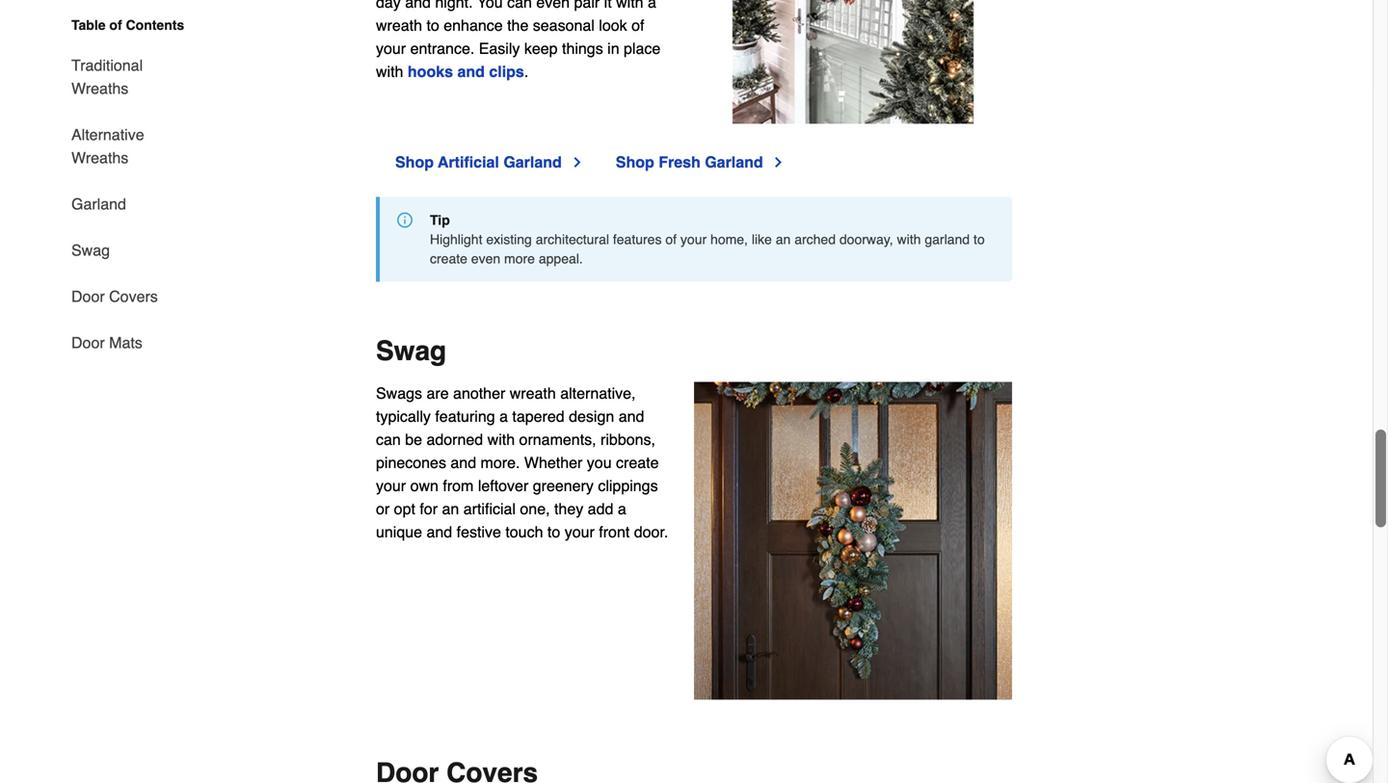 Task type: locate. For each thing, give the bounding box(es) containing it.
with inside tip highlight existing architectural features of your home, like an arched doorway, with garland to create even more appeal.
[[897, 232, 921, 247]]

appeal.
[[539, 251, 583, 267]]

0 horizontal spatial of
[[109, 17, 122, 33]]

1 vertical spatial to
[[548, 523, 560, 541]]

an right like
[[776, 232, 791, 247]]

0 vertical spatial create
[[430, 251, 468, 267]]

garland left chevron right icon on the left of the page
[[504, 153, 562, 171]]

wreath
[[510, 385, 556, 402]]

0 horizontal spatial create
[[430, 251, 468, 267]]

alternative
[[71, 126, 144, 144]]

shop inside shop fresh garland link
[[616, 153, 654, 171]]

create down ribbons,
[[616, 454, 659, 472]]

shop left artificial
[[395, 153, 434, 171]]

greenery
[[533, 477, 594, 495]]

door up door mats link
[[71, 288, 105, 306]]

1 vertical spatial create
[[616, 454, 659, 472]]

0 vertical spatial an
[[776, 232, 791, 247]]

with
[[897, 232, 921, 247], [488, 431, 515, 449]]

0 vertical spatial a
[[499, 408, 508, 426]]

chevron right image
[[771, 155, 786, 170]]

1 horizontal spatial of
[[666, 232, 677, 247]]

shop for shop artificial garland
[[395, 153, 434, 171]]

door
[[71, 288, 105, 306], [71, 334, 105, 352]]

1 vertical spatial with
[[488, 431, 515, 449]]

of right table
[[109, 17, 122, 33]]

door for door covers
[[71, 288, 105, 306]]

shop left fresh
[[616, 153, 654, 171]]

front
[[599, 523, 630, 541]]

1 vertical spatial a
[[618, 500, 626, 518]]

table
[[71, 17, 106, 33]]

garland up swag link
[[71, 195, 126, 213]]

0 vertical spatial swag
[[71, 242, 110, 259]]

doorway,
[[840, 232, 893, 247]]

1 horizontal spatial to
[[974, 232, 985, 247]]

0 vertical spatial door
[[71, 288, 105, 306]]

wreaths for alternative wreaths
[[71, 149, 129, 167]]

and up the from
[[451, 454, 476, 472]]

your up or
[[376, 477, 406, 495]]

1 vertical spatial wreaths
[[71, 149, 129, 167]]

swag link
[[71, 228, 110, 274]]

1 vertical spatial your
[[376, 477, 406, 495]]

create inside tip highlight existing architectural features of your home, like an arched doorway, with garland to create even more appeal.
[[430, 251, 468, 267]]

2 horizontal spatial your
[[681, 232, 707, 247]]

0 vertical spatial of
[[109, 17, 122, 33]]

create
[[430, 251, 468, 267], [616, 454, 659, 472]]

1 horizontal spatial an
[[776, 232, 791, 247]]

1 door from the top
[[71, 288, 105, 306]]

1 horizontal spatial create
[[616, 454, 659, 472]]

2 horizontal spatial garland
[[705, 153, 763, 171]]

1 vertical spatial an
[[442, 500, 459, 518]]

home,
[[711, 232, 748, 247]]

hooks and clips .
[[408, 63, 529, 81]]

info image
[[397, 213, 413, 228]]

garland left chevron right image
[[705, 153, 763, 171]]

1 vertical spatial of
[[666, 232, 677, 247]]

add
[[588, 500, 614, 518]]

garland
[[925, 232, 970, 247]]

wreaths down alternative
[[71, 149, 129, 167]]

wreaths inside the alternative wreaths
[[71, 149, 129, 167]]

a down another
[[499, 408, 508, 426]]

festive
[[457, 523, 501, 541]]

of
[[109, 17, 122, 33], [666, 232, 677, 247]]

shop inside shop artificial garland link
[[395, 153, 434, 171]]

whether
[[524, 454, 583, 472]]

0 vertical spatial wreaths
[[71, 80, 129, 97]]

of inside tip highlight existing architectural features of your home, like an arched doorway, with garland to create even more appeal.
[[666, 232, 677, 247]]

clippings
[[598, 477, 658, 495]]

mats
[[109, 334, 142, 352]]

2 wreaths from the top
[[71, 149, 129, 167]]

ribbons,
[[601, 431, 656, 449]]

swag down garland link
[[71, 242, 110, 259]]

with up more.
[[488, 431, 515, 449]]

your
[[681, 232, 707, 247], [376, 477, 406, 495], [565, 523, 595, 541]]

0 horizontal spatial to
[[548, 523, 560, 541]]

an right for
[[442, 500, 459, 518]]

artificial
[[463, 500, 516, 518]]

and left clips
[[457, 63, 485, 81]]

door for door mats
[[71, 334, 105, 352]]

1 horizontal spatial with
[[897, 232, 921, 247]]

are
[[427, 385, 449, 402]]

swag inside table of contents element
[[71, 242, 110, 259]]

1 shop from the left
[[395, 153, 434, 171]]

0 horizontal spatial garland
[[71, 195, 126, 213]]

.
[[524, 63, 529, 81]]

or
[[376, 500, 390, 518]]

2 vertical spatial your
[[565, 523, 595, 541]]

and
[[457, 63, 485, 81], [619, 408, 644, 426], [451, 454, 476, 472], [427, 523, 452, 541]]

your left the home,
[[681, 232, 707, 247]]

pinecones
[[376, 454, 446, 472]]

more
[[504, 251, 535, 267]]

swags
[[376, 385, 422, 402]]

garland
[[504, 153, 562, 171], [705, 153, 763, 171], [71, 195, 126, 213]]

1 horizontal spatial garland
[[504, 153, 562, 171]]

0 vertical spatial to
[[974, 232, 985, 247]]

a right the add
[[618, 500, 626, 518]]

alternative wreaths link
[[71, 112, 201, 181]]

of right features
[[666, 232, 677, 247]]

to right garland
[[974, 232, 985, 247]]

wreaths
[[71, 80, 129, 97], [71, 149, 129, 167]]

they
[[554, 500, 584, 518]]

0 horizontal spatial with
[[488, 431, 515, 449]]

an inside swags are another wreath alternative, typically featuring a tapered design and can be adorned with ornaments, ribbons, pinecones and more. whether you create your own from leftover greenery clippings or opt for an artificial one, they add a unique and festive touch to your front door.
[[442, 500, 459, 518]]

1 vertical spatial door
[[71, 334, 105, 352]]

0 horizontal spatial shop
[[395, 153, 434, 171]]

1 vertical spatial swag
[[376, 336, 447, 367]]

door covers link
[[71, 274, 158, 320]]

door mats
[[71, 334, 142, 352]]

your down they
[[565, 523, 595, 541]]

unique
[[376, 523, 422, 541]]

0 horizontal spatial swag
[[71, 242, 110, 259]]

an inside tip highlight existing architectural features of your home, like an arched doorway, with garland to create even more appeal.
[[776, 232, 791, 247]]

with left garland
[[897, 232, 921, 247]]

2 shop from the left
[[616, 153, 654, 171]]

1 horizontal spatial your
[[565, 523, 595, 541]]

to inside tip highlight existing architectural features of your home, like an arched doorway, with garland to create even more appeal.
[[974, 232, 985, 247]]

1 wreaths from the top
[[71, 80, 129, 97]]

an
[[776, 232, 791, 247], [442, 500, 459, 518]]

a
[[499, 408, 508, 426], [618, 500, 626, 518]]

1 horizontal spatial shop
[[616, 153, 654, 171]]

chevron right image
[[570, 155, 585, 170]]

swag up the swags
[[376, 336, 447, 367]]

even
[[471, 251, 501, 267]]

shop for shop fresh garland
[[616, 153, 654, 171]]

wreaths down the traditional
[[71, 80, 129, 97]]

shop
[[395, 153, 434, 171], [616, 153, 654, 171]]

0 horizontal spatial an
[[442, 500, 459, 518]]

0 vertical spatial with
[[897, 232, 921, 247]]

2 door from the top
[[71, 334, 105, 352]]

contents
[[126, 17, 184, 33]]

0 vertical spatial your
[[681, 232, 707, 247]]

wreaths for traditional wreaths
[[71, 80, 129, 97]]

to down they
[[548, 523, 560, 541]]

swag
[[71, 242, 110, 259], [376, 336, 447, 367]]

table of contents element
[[56, 15, 201, 355]]

door left the mats
[[71, 334, 105, 352]]

to
[[974, 232, 985, 247], [548, 523, 560, 541]]

wreaths inside traditional wreaths
[[71, 80, 129, 97]]

create down highlight
[[430, 251, 468, 267]]

your inside tip highlight existing architectural features of your home, like an arched doorway, with garland to create even more appeal.
[[681, 232, 707, 247]]

touch
[[506, 523, 543, 541]]



Task type: describe. For each thing, give the bounding box(es) containing it.
hooks and clips link
[[408, 63, 524, 81]]

for
[[420, 500, 438, 518]]

garland with pinecones and plaid bows framing a front door with a matching wreath. image
[[694, 0, 1012, 124]]

like
[[752, 232, 772, 247]]

existing
[[486, 232, 532, 247]]

arched
[[795, 232, 836, 247]]

leftover
[[478, 477, 529, 495]]

more.
[[481, 454, 520, 472]]

an evergreen swag adorned with red, pink and gold ornaments and pinecones on a front door. image
[[694, 382, 1012, 700]]

tip
[[430, 213, 450, 228]]

traditional wreaths link
[[71, 42, 201, 112]]

door.
[[634, 523, 668, 541]]

architectural
[[536, 232, 609, 247]]

ornaments,
[[519, 431, 596, 449]]

alternative,
[[560, 385, 636, 402]]

and up ribbons,
[[619, 408, 644, 426]]

shop fresh garland link
[[616, 151, 786, 174]]

alternative wreaths
[[71, 126, 144, 167]]

fresh
[[659, 153, 701, 171]]

tip highlight existing architectural features of your home, like an arched doorway, with garland to create even more appeal.
[[430, 213, 985, 267]]

1 horizontal spatial a
[[618, 500, 626, 518]]

adorned
[[427, 431, 483, 449]]

of inside table of contents element
[[109, 17, 122, 33]]

own
[[410, 477, 439, 495]]

door covers
[[71, 288, 158, 306]]

artificial
[[438, 153, 499, 171]]

table of contents
[[71, 17, 184, 33]]

shop artificial garland link
[[395, 151, 585, 174]]

garland inside table of contents element
[[71, 195, 126, 213]]

hooks
[[408, 63, 453, 81]]

with inside swags are another wreath alternative, typically featuring a tapered design and can be adorned with ornaments, ribbons, pinecones and more. whether you create your own from leftover greenery clippings or opt for an artificial one, they add a unique and festive touch to your front door.
[[488, 431, 515, 449]]

be
[[405, 431, 422, 449]]

design
[[569, 408, 614, 426]]

one,
[[520, 500, 550, 518]]

traditional
[[71, 56, 143, 74]]

shop fresh garland
[[616, 153, 763, 171]]

0 horizontal spatial your
[[376, 477, 406, 495]]

clips
[[489, 63, 524, 81]]

another
[[453, 385, 506, 402]]

to inside swags are another wreath alternative, typically featuring a tapered design and can be adorned with ornaments, ribbons, pinecones and more. whether you create your own from leftover greenery clippings or opt for an artificial one, they add a unique and festive touch to your front door.
[[548, 523, 560, 541]]

traditional wreaths
[[71, 56, 143, 97]]

shop artificial garland
[[395, 153, 562, 171]]

and down for
[[427, 523, 452, 541]]

opt
[[394, 500, 415, 518]]

featuring
[[435, 408, 495, 426]]

typically
[[376, 408, 431, 426]]

garland link
[[71, 181, 126, 228]]

can
[[376, 431, 401, 449]]

tapered
[[512, 408, 565, 426]]

you
[[587, 454, 612, 472]]

0 horizontal spatial a
[[499, 408, 508, 426]]

swags are another wreath alternative, typically featuring a tapered design and can be adorned with ornaments, ribbons, pinecones and more. whether you create your own from leftover greenery clippings or opt for an artificial one, they add a unique and festive touch to your front door.
[[376, 385, 668, 541]]

create inside swags are another wreath alternative, typically featuring a tapered design and can be adorned with ornaments, ribbons, pinecones and more. whether you create your own from leftover greenery clippings or opt for an artificial one, they add a unique and festive touch to your front door.
[[616, 454, 659, 472]]

from
[[443, 477, 474, 495]]

garland for shop artificial garland
[[504, 153, 562, 171]]

features
[[613, 232, 662, 247]]

1 horizontal spatial swag
[[376, 336, 447, 367]]

highlight
[[430, 232, 483, 247]]

door mats link
[[71, 320, 142, 355]]

covers
[[109, 288, 158, 306]]

garland for shop fresh garland
[[705, 153, 763, 171]]



Task type: vqa. For each thing, say whether or not it's contained in the screenshot.
pinecones
yes



